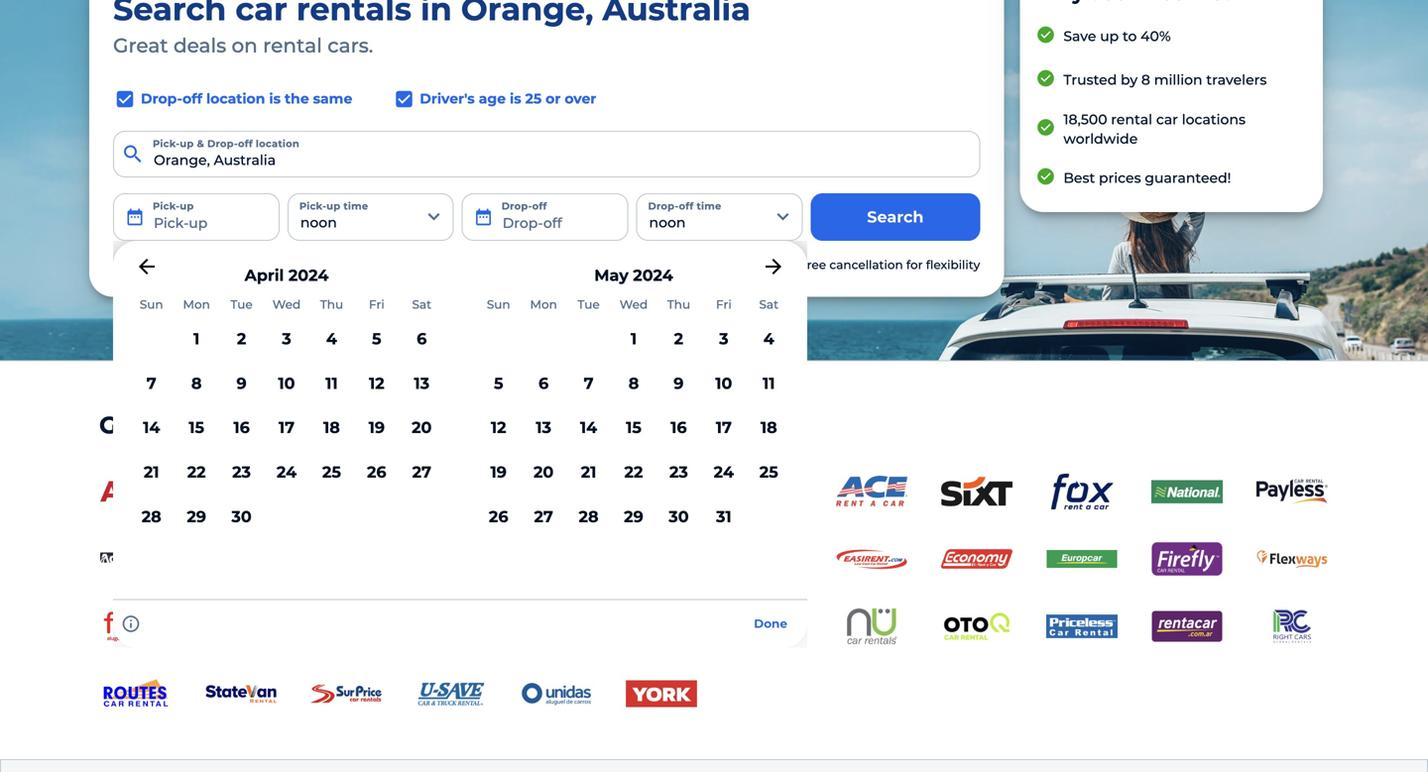 Task type: locate. For each thing, give the bounding box(es) containing it.
1 9 from the left
[[237, 374, 247, 393]]

wed
[[273, 298, 301, 312], [620, 298, 648, 312]]

2 10 button from the left
[[702, 362, 747, 406]]

1 16 button from the left
[[219, 406, 264, 450]]

18 button up "thrifty" image in the bottom of the page
[[747, 406, 792, 450]]

23 button down the "from"
[[219, 450, 264, 495]]

2 24 button from the left
[[702, 450, 747, 495]]

mon down pick-up field
[[183, 298, 210, 312]]

20 up 'enterprise' image
[[412, 418, 432, 438]]

free
[[802, 258, 827, 272]]

1 10 from the left
[[278, 374, 295, 393]]

2 sat from the left
[[760, 298, 779, 312]]

29 for april
[[187, 507, 206, 527]]

mon
[[183, 298, 210, 312], [530, 298, 557, 312]]

1 vertical spatial 19
[[491, 463, 507, 482]]

28
[[142, 507, 161, 527], [579, 507, 599, 527]]

1 horizontal spatial 8
[[629, 374, 639, 393]]

13 button for may 2024
[[521, 406, 566, 450]]

0 horizontal spatial 2024
[[289, 266, 329, 285]]

1 17 button from the left
[[264, 406, 309, 450]]

car up 'enterprise' image
[[444, 411, 483, 440]]

14 button up dollar image
[[566, 406, 612, 450]]

1 horizontal spatial sat
[[760, 298, 779, 312]]

deals left the "from"
[[174, 411, 240, 440]]

4 button for may 2024
[[747, 317, 792, 362]]

million
[[1155, 71, 1203, 88]]

cancellation
[[830, 258, 904, 272]]

0 horizontal spatial 28 button
[[129, 495, 174, 539]]

27
[[412, 463, 432, 482], [534, 507, 553, 527]]

30 button down the "from"
[[219, 495, 264, 539]]

1 11 from the left
[[326, 374, 338, 393]]

23 for may 2024
[[670, 463, 688, 482]]

1 horizontal spatial drop-
[[207, 138, 238, 150]]

right cars image
[[1257, 609, 1329, 645]]

28 button
[[129, 495, 174, 539], [566, 495, 612, 539]]

5 button for may 2024
[[476, 362, 521, 406]]

drop- right &
[[207, 138, 238, 150]]

5 button up the great deals from our rental car suppliers
[[354, 317, 399, 362]]

&
[[197, 138, 204, 150]]

0 horizontal spatial 14 button
[[129, 406, 174, 450]]

18 up "thrifty" image in the bottom of the page
[[761, 418, 778, 438]]

2
[[237, 330, 246, 349], [674, 330, 684, 349]]

location
[[206, 90, 265, 107], [256, 138, 300, 150]]

23 button for april 2024
[[219, 450, 264, 495]]

2 30 from the left
[[669, 507, 689, 527]]

3 button down 'book' on the top of page
[[702, 317, 747, 362]]

29 button
[[174, 495, 219, 539], [612, 495, 657, 539]]

calendar image
[[125, 207, 145, 227], [474, 207, 494, 227]]

27 button right hertz image
[[399, 450, 444, 495]]

1 18 from the left
[[323, 418, 340, 438]]

2 10 from the left
[[716, 374, 733, 393]]

22
[[187, 463, 206, 482], [625, 463, 643, 482]]

2 button for april 2024
[[219, 317, 264, 362]]

29 button right avis "image"
[[174, 495, 219, 539]]

2 22 from the left
[[625, 463, 643, 482]]

13 button up dollar image
[[521, 406, 566, 450]]

2 28 from the left
[[579, 507, 599, 527]]

2 23 button from the left
[[657, 450, 702, 495]]

1 horizontal spatial 11 button
[[747, 362, 792, 406]]

2 3 button from the left
[[702, 317, 747, 362]]

0 horizontal spatial 18 button
[[309, 406, 354, 450]]

mon down drop-off field
[[530, 298, 557, 312]]

24 for may 2024
[[714, 463, 734, 482]]

2 15 from the left
[[626, 418, 642, 438]]

0 horizontal spatial 3 button
[[264, 317, 309, 362]]

23
[[232, 463, 251, 482], [670, 463, 688, 482]]

16 button for april 2024
[[219, 406, 264, 450]]

22 button right avis "image"
[[174, 450, 219, 495]]

24
[[277, 463, 297, 482], [714, 463, 734, 482]]

22 for april
[[187, 463, 206, 482]]

27 right hertz image
[[412, 463, 432, 482]]

1 horizontal spatial 24
[[714, 463, 734, 482]]

1 wed from the left
[[273, 298, 301, 312]]

1 mon from the left
[[183, 298, 210, 312]]

2 21 button from the left
[[566, 450, 612, 495]]

off right &
[[238, 138, 253, 150]]

0 horizontal spatial 19 button
[[354, 406, 399, 450]]

26 for may 2024
[[489, 507, 509, 527]]

guaranteed!
[[1145, 170, 1232, 187]]

26 for april 2024
[[367, 463, 387, 482]]

drop-
[[141, 90, 183, 107], [207, 138, 238, 150]]

2 button down "may 2024"
[[657, 317, 702, 362]]

23 button
[[219, 450, 264, 495], [657, 450, 702, 495]]

0 horizontal spatial 10 button
[[264, 362, 309, 406]]

flexways image
[[1257, 542, 1329, 578]]

24 button for may 2024
[[702, 450, 747, 495]]

5 up suppliers
[[494, 374, 504, 393]]

0 vertical spatial rental
[[263, 33, 322, 57]]

tue
[[231, 298, 253, 312], [578, 298, 600, 312]]

1 horizontal spatial up
[[1101, 28, 1120, 45]]

28 left alamo image
[[579, 507, 599, 527]]

2 2024 from the left
[[633, 266, 674, 285]]

26 right 'enterprise' image
[[489, 507, 509, 527]]

2 horizontal spatial car
[[1157, 111, 1179, 128]]

1 16 from the left
[[234, 418, 250, 438]]

1 21 button from the left
[[129, 450, 174, 495]]

2 14 from the left
[[580, 418, 598, 438]]

29 right dollar image
[[624, 507, 644, 527]]

0 horizontal spatial 8 button
[[174, 362, 219, 406]]

14 button
[[129, 406, 174, 450], [566, 406, 612, 450]]

great deals on rental cars.
[[113, 33, 373, 57]]

1 vertical spatial 13
[[536, 418, 552, 438]]

1 4 button from the left
[[309, 317, 354, 362]]

0 horizontal spatial 4
[[326, 330, 337, 349]]

advantage image
[[100, 542, 172, 578]]

24 button for april 2024
[[264, 450, 309, 495]]

0 horizontal spatial 23
[[232, 463, 251, 482]]

23 button for may 2024
[[657, 450, 702, 495]]

1 vertical spatial 26
[[489, 507, 509, 527]]

2 2 from the left
[[674, 330, 684, 349]]

2 29 button from the left
[[612, 495, 657, 539]]

13 button up the great deals from our rental car suppliers
[[399, 362, 444, 406]]

1 22 from the left
[[187, 463, 206, 482]]

2 button for may 2024
[[657, 317, 702, 362]]

2 tue from the left
[[578, 298, 600, 312]]

15
[[189, 418, 204, 438], [626, 418, 642, 438]]

2 4 from the left
[[764, 330, 775, 349]]

0 horizontal spatial 27
[[412, 463, 432, 482]]

13
[[414, 374, 430, 393], [536, 418, 552, 438]]

1 1 button from the left
[[174, 317, 219, 362]]

1 for may
[[631, 330, 637, 349]]

1 4 from the left
[[326, 330, 337, 349]]

3 button
[[264, 317, 309, 362], [702, 317, 747, 362]]

18 right the "from"
[[323, 418, 340, 438]]

6 button
[[399, 317, 444, 362], [521, 362, 566, 406]]

18 button right the "from"
[[309, 406, 354, 450]]

0 horizontal spatial 22 button
[[174, 450, 219, 495]]

19 button for april 2024
[[354, 406, 399, 450]]

17
[[279, 418, 295, 438], [716, 418, 732, 438]]

2 button
[[219, 317, 264, 362], [657, 317, 702, 362]]

1 28 from the left
[[142, 507, 161, 527]]

1 horizontal spatial is
[[510, 90, 522, 107]]

up left &
[[180, 138, 194, 150]]

0 vertical spatial 20
[[412, 418, 432, 438]]

1 30 button from the left
[[219, 495, 264, 539]]

calendar image down pick-up & drop-off location text box
[[474, 207, 494, 227]]

24 up 31 at right bottom
[[714, 463, 734, 482]]

16 button up the budget image
[[219, 406, 264, 450]]

2 calendar image from the left
[[474, 207, 494, 227]]

12
[[369, 374, 385, 393], [491, 418, 507, 438]]

0 horizontal spatial 26
[[367, 463, 387, 482]]

thu for may 2024
[[668, 298, 691, 312]]

2 horizontal spatial 8
[[1142, 71, 1151, 88]]

2 for may 2024
[[674, 330, 684, 349]]

2 fri from the left
[[716, 298, 732, 312]]

1 button for may
[[612, 317, 657, 362]]

0 horizontal spatial 29 button
[[174, 495, 219, 539]]

1 horizontal spatial 4
[[764, 330, 775, 349]]

car down trusted by 8 million travelers
[[1157, 111, 1179, 128]]

25
[[526, 90, 542, 107], [322, 463, 341, 482], [760, 463, 779, 482]]

2 18 button from the left
[[747, 406, 792, 450]]

rental up worldwide
[[1112, 111, 1153, 128]]

3 down april 2024
[[282, 330, 291, 349]]

4 button for april 2024
[[309, 317, 354, 362]]

on
[[232, 33, 258, 57]]

Drop-off field
[[462, 193, 629, 241]]

0 vertical spatial 19
[[369, 418, 385, 438]]

30 button
[[219, 495, 264, 539], [657, 495, 702, 539]]

14 for may
[[580, 418, 598, 438]]

thu
[[320, 298, 343, 312], [668, 298, 691, 312]]

14 for april
[[143, 418, 160, 438]]

0 horizontal spatial 27 button
[[399, 450, 444, 495]]

4 button down show may 2024 image
[[747, 317, 792, 362]]

priceless image
[[1047, 609, 1118, 645]]

15 up alamo image
[[626, 418, 642, 438]]

0 horizontal spatial 19
[[369, 418, 385, 438]]

1 21 from the left
[[144, 463, 159, 482]]

8 button
[[174, 362, 219, 406], [612, 362, 657, 406]]

1 horizontal spatial 18
[[761, 418, 778, 438]]

0 horizontal spatial 15 button
[[174, 406, 219, 450]]

2 18 from the left
[[761, 418, 778, 438]]

30 down the "from"
[[232, 507, 252, 527]]

0 horizontal spatial 13 button
[[399, 362, 444, 406]]

1 horizontal spatial 7
[[584, 374, 594, 393]]

1 horizontal spatial 26 button
[[476, 495, 521, 539]]

3 down 'book' on the top of page
[[719, 330, 729, 349]]

21 button
[[129, 450, 174, 495], [566, 450, 612, 495]]

2 14 button from the left
[[566, 406, 612, 450]]

april 2024
[[245, 266, 329, 285]]

18
[[323, 418, 340, 438], [761, 418, 778, 438]]

unidas image
[[521, 677, 592, 713]]

tue down may
[[578, 298, 600, 312]]

1 horizontal spatial 20
[[534, 463, 554, 482]]

17 up "thrifty" image in the bottom of the page
[[716, 418, 732, 438]]

1 horizontal spatial 27 button
[[521, 495, 566, 539]]

30 button for may 2024
[[657, 495, 702, 539]]

1 8 button from the left
[[174, 362, 219, 406]]

fri for april 2024
[[369, 298, 385, 312]]

1 button for april
[[174, 317, 219, 362]]

rental right on
[[263, 33, 322, 57]]

29
[[187, 507, 206, 527], [624, 507, 644, 527]]

2 2 button from the left
[[657, 317, 702, 362]]

1 horizontal spatial 2
[[674, 330, 684, 349]]

14 up dollar image
[[580, 418, 598, 438]]

2 3 from the left
[[719, 330, 729, 349]]

wed down "may 2024"
[[620, 298, 648, 312]]

1 horizontal spatial 12 button
[[476, 406, 521, 450]]

0 horizontal spatial 14
[[143, 418, 160, 438]]

car for rental
[[1157, 111, 1179, 128]]

2024 right may
[[633, 266, 674, 285]]

sun for april
[[140, 298, 163, 312]]

16 for april 2024
[[234, 418, 250, 438]]

0 vertical spatial great
[[113, 33, 168, 57]]

1 horizontal spatial 2 button
[[657, 317, 702, 362]]

1 24 button from the left
[[264, 450, 309, 495]]

28 button left alamo image
[[566, 495, 612, 539]]

0 horizontal spatial 7 button
[[129, 362, 174, 406]]

search button
[[811, 193, 981, 241]]

1 horizontal spatial mon
[[530, 298, 557, 312]]

2 16 button from the left
[[657, 406, 702, 450]]

u save image
[[416, 677, 487, 713]]

5
[[372, 330, 382, 349], [494, 374, 504, 393]]

28 up advantage image
[[142, 507, 161, 527]]

thu down april 2024
[[320, 298, 343, 312]]

18,500 rental car locations worldwide
[[1064, 111, 1246, 147]]

april
[[245, 266, 284, 285]]

1 7 button from the left
[[129, 362, 174, 406]]

21 button for may
[[566, 450, 612, 495]]

car for a
[[750, 258, 769, 272]]

is
[[269, 90, 281, 107], [510, 90, 522, 107]]

1 1 from the left
[[193, 330, 200, 349]]

0 vertical spatial off
[[183, 90, 202, 107]]

1 horizontal spatial 5
[[494, 374, 504, 393]]

mon for april
[[183, 298, 210, 312]]

3 button down april 2024
[[264, 317, 309, 362]]

deals left on
[[174, 33, 226, 57]]

26 down the great deals from our rental car suppliers
[[367, 463, 387, 482]]

is left the
[[269, 90, 281, 107]]

15 button up the budget image
[[174, 406, 219, 450]]

1 vertical spatial deals
[[174, 411, 240, 440]]

economy image
[[942, 542, 1013, 578]]

1 vertical spatial car
[[750, 258, 769, 272]]

2 15 button from the left
[[612, 406, 657, 450]]

1 14 button from the left
[[129, 406, 174, 450]]

14 button for may
[[566, 406, 612, 450]]

4 down april 2024
[[326, 330, 337, 349]]

1 28 button from the left
[[129, 495, 174, 539]]

2 mon from the left
[[530, 298, 557, 312]]

1 horizontal spatial 13
[[536, 418, 552, 438]]

car right "a" on the right top of the page
[[750, 258, 769, 272]]

16 up the budget image
[[234, 418, 250, 438]]

30 for may 2024
[[669, 507, 689, 527]]

0 horizontal spatial 20 button
[[399, 406, 444, 450]]

2 1 from the left
[[631, 330, 637, 349]]

1 sat from the left
[[412, 298, 432, 312]]

thu down "may 2024"
[[668, 298, 691, 312]]

2 11 from the left
[[763, 374, 775, 393]]

19 for may 2024
[[491, 463, 507, 482]]

is right age
[[510, 90, 522, 107]]

29 button for april
[[174, 495, 219, 539]]

19 right 'enterprise' image
[[491, 463, 507, 482]]

sun
[[140, 298, 163, 312], [487, 298, 511, 312]]

7
[[147, 374, 156, 393], [584, 374, 594, 393]]

27 button down suppliers
[[521, 495, 566, 539]]

surprice image
[[311, 677, 382, 713]]

0 vertical spatial car
[[1157, 111, 1179, 128]]

1 24 from the left
[[277, 463, 297, 482]]

1 vertical spatial 20
[[534, 463, 554, 482]]

2 25 button from the left
[[747, 450, 792, 495]]

17 left our
[[279, 418, 295, 438]]

2 for april 2024
[[237, 330, 246, 349]]

0 horizontal spatial 1 button
[[174, 317, 219, 362]]

7 for april
[[147, 374, 156, 393]]

2 21 from the left
[[581, 463, 597, 482]]

our
[[315, 411, 357, 440]]

24 down the "from"
[[277, 463, 297, 482]]

26
[[367, 463, 387, 482], [489, 507, 509, 527]]

0 vertical spatial drop-
[[141, 90, 183, 107]]

1 11 button from the left
[[309, 362, 354, 406]]

28 button for may 2024
[[566, 495, 612, 539]]

4 down show may 2024 image
[[764, 330, 775, 349]]

17 button left our
[[264, 406, 309, 450]]

2 11 button from the left
[[747, 362, 792, 406]]

0 vertical spatial up
[[1101, 28, 1120, 45]]

2 1 button from the left
[[612, 317, 657, 362]]

easirent image
[[836, 542, 908, 578]]

24 for april 2024
[[277, 463, 297, 482]]

1 horizontal spatial 3 button
[[702, 317, 747, 362]]

0 vertical spatial 5
[[372, 330, 382, 349]]

0 vertical spatial deals
[[174, 33, 226, 57]]

2 sun from the left
[[487, 298, 511, 312]]

8 button for april
[[174, 362, 219, 406]]

0 horizontal spatial sat
[[412, 298, 432, 312]]

7 button
[[129, 362, 174, 406], [566, 362, 612, 406]]

3
[[282, 330, 291, 349], [719, 330, 729, 349]]

2 thu from the left
[[668, 298, 691, 312]]

4
[[326, 330, 337, 349], [764, 330, 775, 349]]

0 horizontal spatial mon
[[183, 298, 210, 312]]

23 button left "thrifty" image in the bottom of the page
[[657, 450, 702, 495]]

21 button down suppliers
[[566, 450, 612, 495]]

30 left 31 at right bottom
[[669, 507, 689, 527]]

19 button for may 2024
[[476, 450, 521, 495]]

21 up advantage image
[[144, 463, 159, 482]]

10 button
[[264, 362, 309, 406], [702, 362, 747, 406]]

2 9 button from the left
[[657, 362, 702, 406]]

0 horizontal spatial 11
[[326, 374, 338, 393]]

1 vertical spatial 12
[[491, 418, 507, 438]]

state van rental image
[[205, 677, 277, 713]]

5 button up suppliers
[[476, 362, 521, 406]]

2 horizontal spatial 25
[[760, 463, 779, 482]]

10 button for april 2024
[[264, 362, 309, 406]]

1 17 from the left
[[279, 418, 295, 438]]

20 button
[[399, 406, 444, 450], [521, 450, 566, 495]]

nü image
[[836, 609, 908, 645]]

19 right our
[[369, 418, 385, 438]]

1 vertical spatial drop-
[[207, 138, 238, 150]]

0 horizontal spatial 25 button
[[309, 450, 354, 495]]

york image
[[626, 677, 698, 713]]

up left the to
[[1101, 28, 1120, 45]]

2024
[[289, 266, 329, 285], [633, 266, 674, 285]]

24 button
[[264, 450, 309, 495], [702, 450, 747, 495]]

firefly image
[[1152, 542, 1223, 578]]

show february 2024 image
[[135, 255, 159, 279]]

1 23 from the left
[[232, 463, 251, 482]]

deals
[[174, 33, 226, 57], [174, 411, 240, 440]]

2 8 button from the left
[[612, 362, 657, 406]]

1 2 button from the left
[[219, 317, 264, 362]]

30
[[232, 507, 252, 527], [669, 507, 689, 527]]

1 sun from the left
[[140, 298, 163, 312]]

trusted by 8 million travelers
[[1064, 71, 1267, 88]]

2 17 button from the left
[[702, 406, 747, 450]]

2024 right "april"
[[289, 266, 329, 285]]

sat for may 2024
[[760, 298, 779, 312]]

12 button up the great deals from our rental car suppliers
[[354, 362, 399, 406]]

1 fri from the left
[[369, 298, 385, 312]]

20 down suppliers
[[534, 463, 554, 482]]

27 button
[[399, 450, 444, 495], [521, 495, 566, 539]]

age
[[479, 90, 506, 107]]

2 22 button from the left
[[612, 450, 657, 495]]

2 9 from the left
[[674, 374, 684, 393]]

2 wed from the left
[[620, 298, 648, 312]]

0 horizontal spatial 17
[[279, 418, 295, 438]]

28 button up advantage image
[[129, 495, 174, 539]]

27 button for april 2024
[[399, 450, 444, 495]]

1 horizontal spatial 30
[[669, 507, 689, 527]]

1
[[193, 330, 200, 349], [631, 330, 637, 349]]

0 horizontal spatial 26 button
[[354, 450, 399, 495]]

1 calendar image from the left
[[125, 207, 145, 227]]

1 horizontal spatial 14
[[580, 418, 598, 438]]

0 horizontal spatial 30 button
[[219, 495, 264, 539]]

2 7 button from the left
[[566, 362, 612, 406]]

off
[[183, 90, 202, 107], [238, 138, 253, 150]]

12 button
[[354, 362, 399, 406], [476, 406, 521, 450]]

1 horizontal spatial fri
[[716, 298, 732, 312]]

16 button up alamo image
[[657, 406, 702, 450]]

25 button
[[309, 450, 354, 495], [747, 450, 792, 495]]

24 button down the "from"
[[264, 450, 309, 495]]

0 horizontal spatial 5 button
[[354, 317, 399, 362]]

8
[[1142, 71, 1151, 88], [191, 374, 202, 393], [629, 374, 639, 393]]

20 button up 'enterprise' image
[[399, 406, 444, 450]]

drop- up pick-
[[141, 90, 183, 107]]

22 right dollar image
[[625, 463, 643, 482]]

0 horizontal spatial drop-
[[141, 90, 183, 107]]

0 horizontal spatial 7
[[147, 374, 156, 393]]

location down the
[[256, 138, 300, 150]]

cars.
[[328, 33, 373, 57]]

2 4 button from the left
[[747, 317, 792, 362]]

1 9 button from the left
[[219, 362, 264, 406]]

0 horizontal spatial 16 button
[[219, 406, 264, 450]]

1 30 from the left
[[232, 507, 252, 527]]

15 button up alamo image
[[612, 406, 657, 450]]

1 horizontal spatial 9
[[674, 374, 684, 393]]

0 horizontal spatial 24 button
[[264, 450, 309, 495]]

19
[[369, 418, 385, 438], [491, 463, 507, 482]]

23 down the "from"
[[232, 463, 251, 482]]

17 for april 2024
[[279, 418, 295, 438]]

1 horizontal spatial 20 button
[[521, 450, 566, 495]]

27 down suppliers
[[534, 507, 553, 527]]

21 for may
[[581, 463, 597, 482]]

fri
[[369, 298, 385, 312], [716, 298, 732, 312]]

rental right our
[[364, 411, 438, 440]]

1 horizontal spatial 15 button
[[612, 406, 657, 450]]

1 horizontal spatial 22 button
[[612, 450, 657, 495]]

1 horizontal spatial 17 button
[[702, 406, 747, 450]]

5 button
[[354, 317, 399, 362], [476, 362, 521, 406]]

2 30 button from the left
[[657, 495, 702, 539]]

28 for may 2024
[[579, 507, 599, 527]]

2 24 from the left
[[714, 463, 734, 482]]

16 button
[[219, 406, 264, 450], [657, 406, 702, 450]]

1 18 button from the left
[[309, 406, 354, 450]]

1 horizontal spatial 5 button
[[476, 362, 521, 406]]

1 thu from the left
[[320, 298, 343, 312]]

21 down suppliers
[[581, 463, 597, 482]]

21 for april
[[144, 463, 159, 482]]

national image
[[1152, 474, 1223, 510]]

1 horizontal spatial 1 button
[[612, 317, 657, 362]]

4 button
[[309, 317, 354, 362], [747, 317, 792, 362]]

18 button for april 2024
[[309, 406, 354, 450]]

1 horizontal spatial 6
[[539, 374, 549, 393]]

drop-off location is the same
[[141, 90, 353, 107]]

same
[[313, 90, 353, 107]]

up for pick-
[[180, 138, 194, 150]]

14 up avis "image"
[[143, 418, 160, 438]]

1 7 from the left
[[147, 374, 156, 393]]

13 button
[[399, 362, 444, 406], [521, 406, 566, 450]]

1 2 from the left
[[237, 330, 246, 349]]

2 7 from the left
[[584, 374, 594, 393]]

25 for april 2024
[[322, 463, 341, 482]]

26 button
[[354, 450, 399, 495], [476, 495, 521, 539]]

thrifty image
[[731, 474, 803, 510]]

11
[[326, 374, 338, 393], [763, 374, 775, 393]]

15 button
[[174, 406, 219, 450], [612, 406, 657, 450]]

21 button up advantage image
[[129, 450, 174, 495]]

3 for april 2024
[[282, 330, 291, 349]]

19 button down suppliers
[[476, 450, 521, 495]]

1 29 from the left
[[187, 507, 206, 527]]

2 28 button from the left
[[566, 495, 612, 539]]

19 button up hertz image
[[354, 406, 399, 450]]

0 horizontal spatial 2
[[237, 330, 246, 349]]

1 29 button from the left
[[174, 495, 219, 539]]

22 button right dollar image
[[612, 450, 657, 495]]

wed down april 2024
[[273, 298, 301, 312]]

car inside 18,500 rental car locations worldwide
[[1157, 111, 1179, 128]]

1 horizontal spatial 26
[[489, 507, 509, 527]]

18 button for may 2024
[[747, 406, 792, 450]]

0 horizontal spatial up
[[180, 138, 194, 150]]

2 23 from the left
[[670, 463, 688, 482]]

0 horizontal spatial 3
[[282, 330, 291, 349]]

1 horizontal spatial 24 button
[[702, 450, 747, 495]]

29 right avis "image"
[[187, 507, 206, 527]]

great
[[113, 33, 168, 57], [99, 411, 167, 440]]

car
[[1157, 111, 1179, 128], [750, 258, 769, 272], [444, 411, 483, 440]]

2 17 from the left
[[716, 418, 732, 438]]

0 vertical spatial 13
[[414, 374, 430, 393]]

1 2024 from the left
[[289, 266, 329, 285]]

0 horizontal spatial 9 button
[[219, 362, 264, 406]]

deals for on
[[174, 33, 226, 57]]

9 for may 2024
[[674, 374, 684, 393]]

30 button left 31 at right bottom
[[657, 495, 702, 539]]

14 button up avis "image"
[[129, 406, 174, 450]]

1 3 button from the left
[[264, 317, 309, 362]]

20
[[412, 418, 432, 438], [534, 463, 554, 482]]

22 button
[[174, 450, 219, 495], [612, 450, 657, 495]]

rental
[[263, 33, 322, 57], [1112, 111, 1153, 128], [364, 411, 438, 440]]

8 for may 2024
[[629, 374, 639, 393]]

1 horizontal spatial 6 button
[[521, 362, 566, 406]]

18 for april 2024
[[323, 418, 340, 438]]

location up pick-up & drop-off location
[[206, 90, 265, 107]]

1 25 button from the left
[[309, 450, 354, 495]]

23 left "thrifty" image in the bottom of the page
[[670, 463, 688, 482]]

8 button for may
[[612, 362, 657, 406]]

0 horizontal spatial 12
[[369, 374, 385, 393]]

1 3 from the left
[[282, 330, 291, 349]]

1 23 button from the left
[[219, 450, 264, 495]]

9 button
[[219, 362, 264, 406], [657, 362, 702, 406]]

up
[[1101, 28, 1120, 45], [180, 138, 194, 150]]

1 tue from the left
[[231, 298, 253, 312]]

1 button
[[174, 317, 219, 362], [612, 317, 657, 362]]

9
[[237, 374, 247, 393], [674, 374, 684, 393]]

20 for may 2024
[[534, 463, 554, 482]]

12 button up 'enterprise' image
[[476, 406, 521, 450]]

1 vertical spatial 6
[[539, 374, 549, 393]]

1 10 button from the left
[[264, 362, 309, 406]]

22 right avis "image"
[[187, 463, 206, 482]]

sixt image
[[942, 474, 1013, 510]]

1 horizontal spatial 8 button
[[612, 362, 657, 406]]

mon for may
[[530, 298, 557, 312]]

17 button up "thrifty" image in the bottom of the page
[[702, 406, 747, 450]]

0 horizontal spatial 11 button
[[309, 362, 354, 406]]

1 14 from the left
[[143, 418, 160, 438]]

1 22 button from the left
[[174, 450, 219, 495]]

11 button
[[309, 362, 354, 406], [747, 362, 792, 406]]

1 vertical spatial rental
[[1112, 111, 1153, 128]]

13 up the great deals from our rental car suppliers
[[414, 374, 430, 393]]

30 for april 2024
[[232, 507, 252, 527]]



Task type: describe. For each thing, give the bounding box(es) containing it.
4 for may 2024
[[764, 330, 775, 349]]

trusted
[[1064, 71, 1118, 88]]

16 button for may 2024
[[657, 406, 702, 450]]

13 for may 2024
[[536, 418, 552, 438]]

pick-up & drop-off location
[[153, 138, 300, 150]]

ace image
[[836, 474, 908, 510]]

save
[[1064, 28, 1097, 45]]

great for great deals from our rental car suppliers
[[99, 411, 167, 440]]

11 for april 2024
[[326, 374, 338, 393]]

deals for from
[[174, 411, 240, 440]]

book a car with free cancellation for flexibility
[[705, 258, 981, 272]]

11 button for may 2024
[[747, 362, 792, 406]]

10 for april 2024
[[278, 374, 295, 393]]

18,500
[[1064, 111, 1108, 128]]

6 button for april 2024
[[399, 317, 444, 362]]

travelers
[[1207, 71, 1267, 88]]

wed for may
[[620, 298, 648, 312]]

29 for may
[[624, 507, 644, 527]]

0 horizontal spatial car
[[444, 411, 483, 440]]

flexibility
[[927, 258, 981, 272]]

tue for april 2024
[[231, 298, 253, 312]]

may 2024
[[595, 266, 674, 285]]

thu for april 2024
[[320, 298, 343, 312]]

tue for may 2024
[[578, 298, 600, 312]]

20 button for may 2024
[[521, 450, 566, 495]]

6 button for may 2024
[[521, 362, 566, 406]]

9 for april 2024
[[237, 374, 247, 393]]

wed for april
[[273, 298, 301, 312]]

4 for april 2024
[[326, 330, 337, 349]]

suppliers
[[490, 411, 604, 440]]

10 button for may 2024
[[702, 362, 747, 406]]

nextcar image
[[731, 609, 803, 645]]

27 for may 2024
[[534, 507, 553, 527]]

over
[[565, 90, 597, 107]]

5 button for april 2024
[[354, 317, 399, 362]]

40%
[[1141, 28, 1172, 45]]

7 button for may
[[566, 362, 612, 406]]

with
[[772, 258, 799, 272]]

budget image
[[205, 474, 277, 510]]

save up to 40%
[[1064, 28, 1172, 45]]

Pick-up field
[[113, 193, 280, 241]]

2 is from the left
[[510, 90, 522, 107]]

26 button for april 2024
[[354, 450, 399, 495]]

great for great deals on rental cars.
[[113, 33, 168, 57]]

14 button for april
[[129, 406, 174, 450]]

7 for may
[[584, 374, 594, 393]]

pick-
[[153, 138, 180, 150]]

driver's age is 25 or over
[[420, 90, 597, 107]]

26 button for may 2024
[[476, 495, 521, 539]]

21 button for april
[[129, 450, 174, 495]]

for
[[907, 258, 923, 272]]

book
[[705, 258, 736, 272]]

may
[[595, 266, 629, 285]]

3 button for april 2024
[[264, 317, 309, 362]]

0 horizontal spatial off
[[183, 90, 202, 107]]

8 for april 2024
[[191, 374, 202, 393]]

or
[[546, 90, 561, 107]]

25 button for april 2024
[[309, 450, 354, 495]]

locations
[[1182, 111, 1246, 128]]

to
[[1123, 28, 1138, 45]]

1 vertical spatial location
[[256, 138, 300, 150]]

10 for may 2024
[[716, 374, 733, 393]]

17 button for may 2024
[[702, 406, 747, 450]]

17 for may 2024
[[716, 418, 732, 438]]

3 button for may 2024
[[702, 317, 747, 362]]

12 button for may 2024
[[476, 406, 521, 450]]

1 is from the left
[[269, 90, 281, 107]]

fox image
[[1047, 474, 1118, 510]]

13 button for april 2024
[[399, 362, 444, 406]]

2024 for may 2024
[[633, 266, 674, 285]]

calendar image for pick-up field
[[125, 207, 145, 227]]

1 for april
[[193, 330, 200, 349]]

16 for may 2024
[[671, 418, 687, 438]]

29 button for may
[[612, 495, 657, 539]]

europcar image
[[1047, 542, 1118, 578]]

1 horizontal spatial 25
[[526, 90, 542, 107]]

1 horizontal spatial rental
[[364, 411, 438, 440]]

avis image
[[100, 474, 172, 510]]

15 for may
[[626, 418, 642, 438]]

alamo image
[[626, 474, 698, 510]]

prices
[[1099, 170, 1142, 187]]

done
[[754, 617, 788, 631]]

routes image
[[100, 677, 172, 713]]

15 button for may
[[612, 406, 657, 450]]

a
[[740, 258, 747, 272]]

0 vertical spatial location
[[206, 90, 265, 107]]

foco image
[[100, 609, 172, 645]]

28 for april 2024
[[142, 507, 161, 527]]

15 for april
[[189, 418, 204, 438]]

show may 2024 image
[[762, 255, 786, 279]]

search
[[868, 207, 924, 227]]

from
[[246, 411, 308, 440]]

3 for may 2024
[[719, 330, 729, 349]]

otoq image
[[942, 609, 1013, 645]]

done button
[[743, 609, 800, 640]]

6 for april 2024
[[417, 330, 427, 349]]

22 for may
[[625, 463, 643, 482]]

15 button for april
[[174, 406, 219, 450]]

27 for april 2024
[[412, 463, 432, 482]]

Pick-up & Drop-off location text field
[[113, 131, 981, 177]]

sun for may
[[487, 298, 511, 312]]

rental inside 18,500 rental car locations worldwide
[[1112, 111, 1153, 128]]

rentacar image
[[1152, 609, 1223, 645]]

great deals from our rental car suppliers
[[99, 411, 604, 440]]

by
[[1121, 71, 1138, 88]]

7 button for april
[[129, 362, 174, 406]]

9 button for april 2024
[[219, 362, 264, 406]]

driver's
[[420, 90, 475, 107]]

1 vertical spatial off
[[238, 138, 253, 150]]

13 for april 2024
[[414, 374, 430, 393]]

22 button for may
[[612, 450, 657, 495]]

0 horizontal spatial rental
[[263, 33, 322, 57]]

31 button
[[702, 495, 747, 539]]

worldwide
[[1064, 130, 1138, 147]]

20 for april 2024
[[412, 418, 432, 438]]

hertz image
[[311, 474, 382, 510]]

20 button for april 2024
[[399, 406, 444, 450]]

enterprise image
[[416, 474, 487, 510]]

sat for april 2024
[[412, 298, 432, 312]]

27 button for may 2024
[[521, 495, 566, 539]]

22 button for april
[[174, 450, 219, 495]]

12 for april 2024
[[369, 374, 385, 393]]

31
[[716, 507, 732, 527]]

payless image
[[1257, 480, 1329, 505]]

25 button for may 2024
[[747, 450, 792, 495]]

the
[[285, 90, 309, 107]]

23 for april 2024
[[232, 463, 251, 482]]

up for save
[[1101, 28, 1120, 45]]

12 button for april 2024
[[354, 362, 399, 406]]

18 for may 2024
[[761, 418, 778, 438]]

best
[[1064, 170, 1096, 187]]

best prices guaranteed!
[[1064, 170, 1232, 187]]

dollar image
[[521, 474, 592, 510]]



Task type: vqa. For each thing, say whether or not it's contained in the screenshot.
THE AUTOUNION image
no



